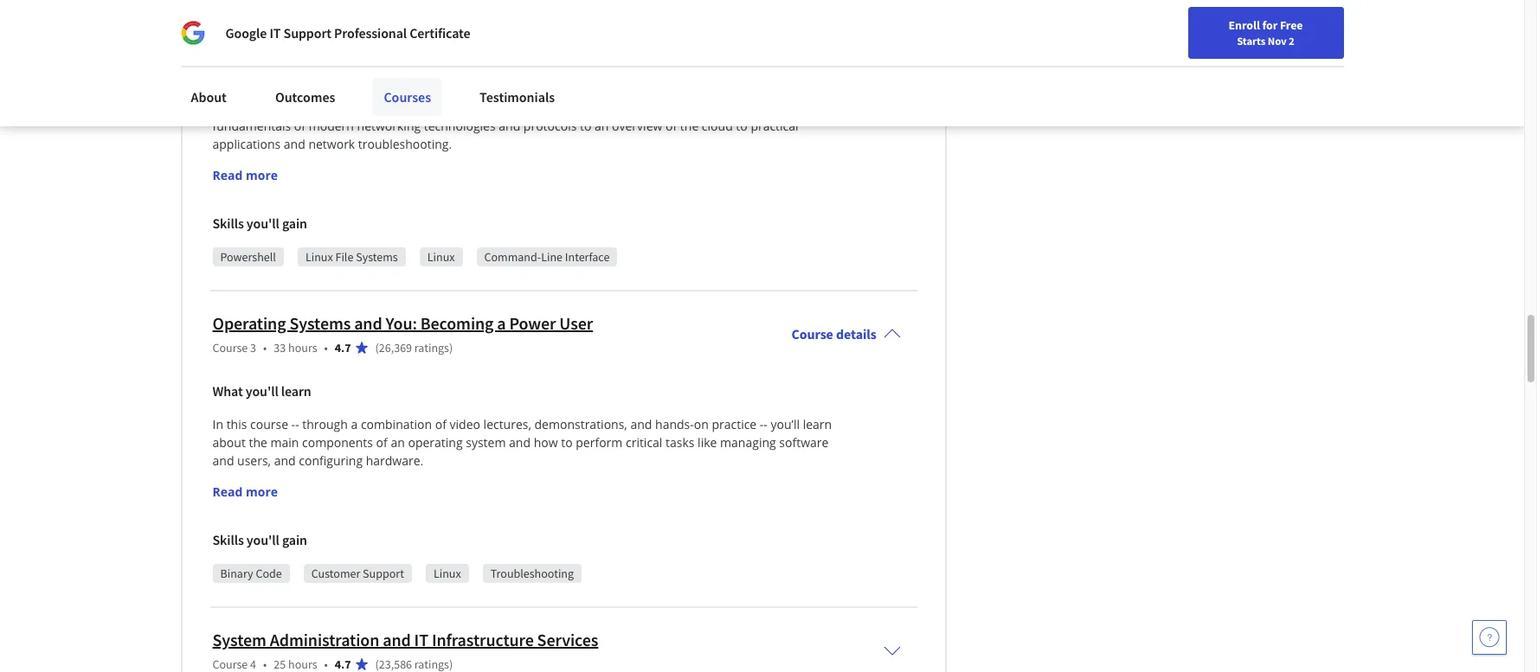 Task type: vqa. For each thing, say whether or not it's contained in the screenshot.
fraction
no



Task type: locate. For each thing, give the bounding box(es) containing it.
support right customer
[[363, 566, 404, 582]]

2 ( from the top
[[375, 340, 379, 356]]

course for course details
[[792, 326, 834, 343]]

a left full
[[407, 100, 414, 116]]

about
[[213, 435, 246, 451]]

cover
[[664, 100, 695, 116]]

binary
[[220, 566, 253, 582]]

0 vertical spatial course
[[239, 100, 277, 116]]

in this course -- through a combination of video lectures, demonstrations, and hands-on practice -- you'll learn about the main components of an operating system and how to perform critical tasks like managing software and users, and configuring hardware.
[[213, 417, 835, 469]]

more down users,
[[246, 484, 278, 501]]

0 vertical spatial ratings
[[415, 24, 449, 39]]

read more button for in this course -- through a combination of video lectures, demonstrations, and hands-on practice -- you'll learn about the main components of an operating system and how to perform critical tasks like managing software and users, and configuring hardware.
[[213, 483, 278, 501]]

0 vertical spatial overview
[[438, 100, 489, 116]]

you'll up code
[[247, 532, 279, 549]]

you:
[[386, 313, 417, 334]]

( down 'operating systems and you: becoming a power user' link
[[375, 340, 379, 356]]

2 right nov
[[1289, 34, 1295, 48]]

read more button down applications
[[213, 166, 278, 185]]

modern
[[309, 118, 354, 134]]

file
[[335, 250, 354, 265]]

• right 33
[[324, 340, 328, 356]]

1 skills from the top
[[213, 215, 244, 232]]

the right the from
[[792, 100, 810, 116]]

courses link
[[374, 78, 442, 116]]

0 vertical spatial what you'll learn
[[213, 66, 311, 83]]

4.7 left 46,131
[[335, 24, 351, 39]]

1 ( from the top
[[375, 24, 379, 39]]

2 vertical spatial a
[[351, 417, 358, 433]]

2 skills you'll gain from the top
[[213, 532, 307, 549]]

0 vertical spatial support
[[284, 24, 332, 42]]

to down networking.
[[580, 118, 592, 134]]

an down networking.
[[595, 118, 609, 134]]

) down 'becoming'
[[449, 340, 453, 356]]

1 horizontal spatial an
[[595, 118, 609, 134]]

operating
[[213, 313, 286, 334]]

1 horizontal spatial support
[[363, 566, 404, 582]]

and left network in the top of the page
[[284, 136, 305, 153]]

systems
[[356, 250, 398, 265], [290, 313, 351, 334]]

it left infrastructure
[[414, 630, 429, 651]]

systems right file
[[356, 250, 398, 265]]

1 horizontal spatial overview
[[612, 118, 663, 134]]

to right how
[[561, 435, 573, 451]]

1 gain from the top
[[282, 215, 307, 232]]

2 left 27
[[250, 24, 256, 39]]

overview up technologies
[[438, 100, 489, 116]]

2 what you'll learn from the top
[[213, 383, 311, 400]]

this course is designed to provide a full overview of computer networking. we'll cover everything from the fundamentals of modern networking technologies and protocols to an overview of the cloud to practical applications and network troubleshooting.
[[213, 100, 813, 153]]

0 vertical spatial it
[[270, 24, 281, 42]]

skills you'll gain for this course is designed to provide a full overview of computer networking. we'll cover everything from the fundamentals of modern networking technologies and protocols to an overview of the cloud to practical applications and network troubleshooting.
[[213, 215, 307, 232]]

( 46,131 ratings )
[[375, 24, 453, 39]]

1 read more from the top
[[213, 167, 278, 184]]

powershell
[[220, 250, 276, 265]]

an down combination
[[391, 435, 405, 451]]

0 horizontal spatial an
[[391, 435, 405, 451]]

2 read more from the top
[[213, 484, 278, 501]]

1 vertical spatial 4.7
[[335, 340, 351, 356]]

you'll for in this course -- through a combination of video lectures, demonstrations, and hands-on practice -- you'll learn about the main components of an operating system and how to perform critical tasks like managing software and users, and configuring hardware.
[[246, 383, 279, 400]]

2 ) from the top
[[449, 340, 453, 356]]

1 what you'll learn from the top
[[213, 66, 311, 83]]

course 3 • 33 hours •
[[213, 340, 328, 356]]

4.7
[[335, 24, 351, 39], [335, 340, 351, 356]]

operating
[[408, 435, 463, 451]]

2 4.7 from the top
[[335, 340, 351, 356]]

protocols
[[524, 118, 577, 134]]

read more
[[213, 167, 278, 184], [213, 484, 278, 501]]

main
[[271, 435, 299, 451]]

skills you'll gain up powershell
[[213, 215, 307, 232]]

2 hours from the top
[[288, 340, 317, 356]]

2 read more button from the top
[[213, 483, 278, 501]]

support
[[284, 24, 332, 42], [363, 566, 404, 582]]

what up this
[[213, 383, 243, 400]]

1 ) from the top
[[449, 24, 453, 39]]

2 ratings from the top
[[415, 340, 449, 356]]

1 vertical spatial skills
[[213, 532, 244, 549]]

ratings right 46,131
[[415, 24, 449, 39]]

1 vertical spatial what you'll learn
[[213, 383, 311, 400]]

skills up powershell
[[213, 215, 244, 232]]

for
[[1263, 17, 1278, 33]]

user
[[560, 313, 593, 334]]

0 vertical spatial more
[[246, 167, 278, 184]]

course right the google image
[[213, 24, 248, 39]]

an
[[595, 118, 609, 134], [391, 435, 405, 451]]

1 vertical spatial ratings
[[415, 340, 449, 356]]

a inside this course is designed to provide a full overview of computer networking. we'll cover everything from the fundamentals of modern networking technologies and protocols to an overview of the cloud to practical applications and network troubleshooting.
[[407, 100, 414, 116]]

what
[[213, 66, 243, 83], [213, 383, 243, 400]]

support right google
[[284, 24, 332, 42]]

course left the details
[[792, 326, 834, 343]]

overview down we'll
[[612, 118, 663, 134]]

0 vertical spatial learn
[[281, 66, 311, 83]]

-
[[291, 417, 295, 433], [295, 417, 299, 433], [760, 417, 764, 433], [764, 417, 768, 433]]

more
[[246, 167, 278, 184], [246, 484, 278, 501]]

course up fundamentals
[[239, 100, 277, 116]]

0 vertical spatial )
[[449, 24, 453, 39]]

a inside in this course -- through a combination of video lectures, demonstrations, and hands-on practice -- you'll learn about the main components of an operating system and how to perform critical tasks like managing software and users, and configuring hardware.
[[351, 417, 358, 433]]

linux up infrastructure
[[434, 566, 461, 582]]

2 what from the top
[[213, 383, 243, 400]]

1 vertical spatial more
[[246, 484, 278, 501]]

0 vertical spatial (
[[375, 24, 379, 39]]

of
[[492, 100, 503, 116], [294, 118, 306, 134], [666, 118, 677, 134], [435, 417, 447, 433], [376, 435, 388, 451]]

networking.
[[565, 100, 632, 116]]

linux up 'becoming'
[[427, 250, 455, 265]]

about link
[[181, 78, 237, 116]]

1 read from the top
[[213, 167, 243, 184]]

2 - from the left
[[295, 417, 299, 433]]

0 vertical spatial what
[[213, 66, 243, 83]]

through
[[302, 417, 348, 433]]

more for this course is designed to provide a full overview of computer networking. we'll cover everything from the fundamentals of modern networking technologies and protocols to an overview of the cloud to practical applications and network troubleshooting.
[[246, 167, 278, 184]]

the down "cover"
[[680, 118, 699, 134]]

google
[[226, 24, 267, 42]]

what for in
[[213, 383, 243, 400]]

1 vertical spatial hours
[[288, 340, 317, 356]]

a
[[407, 100, 414, 116], [497, 313, 506, 334], [351, 417, 358, 433]]

show notifications image
[[1291, 22, 1312, 42]]

of down "cover"
[[666, 118, 677, 134]]

managing
[[720, 435, 776, 451]]

read more down users,
[[213, 484, 278, 501]]

read for this course is designed to provide a full overview of computer networking. we'll cover everything from the fundamentals of modern networking technologies and protocols to an overview of the cloud to practical applications and network troubleshooting.
[[213, 167, 243, 184]]

1 4.7 from the top
[[335, 24, 351, 39]]

hours right 27
[[288, 24, 317, 39]]

learn
[[281, 66, 311, 83], [281, 383, 311, 400], [803, 417, 832, 433]]

systems up course 3 • 33 hours •
[[290, 313, 351, 334]]

the up users,
[[249, 435, 267, 451]]

1 more from the top
[[246, 167, 278, 184]]

gain
[[282, 215, 307, 232], [282, 532, 307, 549]]

None search field
[[247, 11, 662, 45]]

0 vertical spatial skills you'll gain
[[213, 215, 307, 232]]

1 vertical spatial course
[[250, 417, 288, 433]]

( left certificate
[[375, 24, 379, 39]]

system administration and it infrastructure services link
[[213, 630, 599, 651]]

1 horizontal spatial a
[[407, 100, 414, 116]]

0 vertical spatial hours
[[288, 24, 317, 39]]

the
[[792, 100, 810, 116], [680, 118, 699, 134], [249, 435, 267, 451]]

3
[[250, 340, 256, 356]]

2 gain from the top
[[282, 532, 307, 549]]

interface
[[565, 250, 610, 265]]

1 vertical spatial (
[[375, 340, 379, 356]]

3 - from the left
[[760, 417, 764, 433]]

0 vertical spatial read more
[[213, 167, 278, 184]]

customer
[[311, 566, 360, 582]]

1 vertical spatial )
[[449, 340, 453, 356]]

linux file systems
[[306, 250, 398, 265]]

you'll up this
[[246, 383, 279, 400]]

2 vertical spatial learn
[[803, 417, 832, 433]]

1 horizontal spatial the
[[680, 118, 699, 134]]

0 horizontal spatial support
[[284, 24, 332, 42]]

course inside this course is designed to provide a full overview of computer networking. we'll cover everything from the fundamentals of modern networking technologies and protocols to an overview of the cloud to practical applications and network troubleshooting.
[[239, 100, 277, 116]]

0 vertical spatial gain
[[282, 215, 307, 232]]

a left "power" on the top of the page
[[497, 313, 506, 334]]

0 horizontal spatial systems
[[290, 313, 351, 334]]

an inside in this course -- through a combination of video lectures, demonstrations, and hands-on practice -- you'll learn about the main components of an operating system and how to perform critical tasks like managing software and users, and configuring hardware.
[[391, 435, 405, 451]]

and
[[499, 118, 521, 134], [284, 136, 305, 153], [354, 313, 382, 334], [631, 417, 652, 433], [509, 435, 531, 451], [213, 453, 234, 469], [274, 453, 296, 469], [383, 630, 411, 651]]

learn up the 'outcomes'
[[281, 66, 311, 83]]

and left you: at the left top of page
[[354, 313, 382, 334]]

1 horizontal spatial systems
[[356, 250, 398, 265]]

) right 46,131
[[449, 24, 453, 39]]

skills you'll gain for in this course -- through a combination of video lectures, demonstrations, and hands-on practice -- you'll learn about the main components of an operating system and how to perform critical tasks like managing software and users, and configuring hardware.
[[213, 532, 307, 549]]

you'll for powershell
[[247, 215, 279, 232]]

ratings down 'becoming'
[[415, 340, 449, 356]]

0 horizontal spatial a
[[351, 417, 358, 433]]

what you'll learn up this
[[213, 383, 311, 400]]

troubleshooting.
[[358, 136, 452, 153]]

2 read from the top
[[213, 484, 243, 501]]

read down applications
[[213, 167, 243, 184]]

learn up software in the bottom right of the page
[[803, 417, 832, 433]]

1 vertical spatial learn
[[281, 383, 311, 400]]

2 more from the top
[[246, 484, 278, 501]]

1 vertical spatial an
[[391, 435, 405, 451]]

1 horizontal spatial 2
[[1289, 34, 1295, 48]]

learn up the through
[[281, 383, 311, 400]]

1 vertical spatial read more
[[213, 484, 278, 501]]

0 vertical spatial 4.7
[[335, 24, 351, 39]]

1 what from the top
[[213, 66, 243, 83]]

0 vertical spatial read
[[213, 167, 243, 184]]

1 read more button from the top
[[213, 166, 278, 185]]

0 vertical spatial an
[[595, 118, 609, 134]]

0 vertical spatial read more button
[[213, 166, 278, 185]]

skills you'll gain
[[213, 215, 307, 232], [213, 532, 307, 549]]

2 vertical spatial the
[[249, 435, 267, 451]]

)
[[449, 24, 453, 39], [449, 340, 453, 356]]

becoming
[[421, 313, 494, 334]]

course left 3 in the bottom of the page
[[213, 340, 248, 356]]

1 vertical spatial gain
[[282, 532, 307, 549]]

(
[[375, 24, 379, 39], [375, 340, 379, 356]]

operating systems and you: becoming a power user
[[213, 313, 593, 334]]

you'll
[[246, 66, 279, 83], [247, 215, 279, 232], [246, 383, 279, 400], [247, 532, 279, 549]]

english
[[1192, 19, 1235, 37]]

0 horizontal spatial overview
[[438, 100, 489, 116]]

what up about
[[213, 66, 243, 83]]

2 horizontal spatial the
[[792, 100, 810, 116]]

combination
[[361, 417, 432, 433]]

4.7 for course 2 • 27 hours •
[[335, 24, 351, 39]]

skills
[[213, 215, 244, 232], [213, 532, 244, 549]]

read down users,
[[213, 484, 243, 501]]

this
[[227, 417, 247, 433]]

2 skills from the top
[[213, 532, 244, 549]]

more down applications
[[246, 167, 278, 184]]

software
[[779, 435, 829, 451]]

what you'll learn up the is
[[213, 66, 311, 83]]

ratings for 46,131 ratings
[[415, 24, 449, 39]]

read more button down users,
[[213, 483, 278, 501]]

0 vertical spatial a
[[407, 100, 414, 116]]

to
[[346, 100, 358, 116], [580, 118, 592, 134], [736, 118, 748, 134], [561, 435, 573, 451]]

skills up binary
[[213, 532, 244, 549]]

1 horizontal spatial it
[[414, 630, 429, 651]]

an inside this course is designed to provide a full overview of computer networking. we'll cover everything from the fundamentals of modern networking technologies and protocols to an overview of the cloud to practical applications and network troubleshooting.
[[595, 118, 609, 134]]

1 hours from the top
[[288, 24, 317, 39]]

0 horizontal spatial 2
[[250, 24, 256, 39]]

a up components
[[351, 417, 358, 433]]

46,131
[[379, 24, 412, 39]]

0 vertical spatial skills
[[213, 215, 244, 232]]

it right google
[[270, 24, 281, 42]]

of down designed
[[294, 118, 306, 134]]

•
[[263, 24, 267, 39], [324, 24, 328, 39], [263, 340, 267, 356], [324, 340, 328, 356]]

course inside dropdown button
[[792, 326, 834, 343]]

professional
[[334, 24, 407, 42]]

what you'll learn
[[213, 66, 311, 83], [213, 383, 311, 400]]

1 vertical spatial support
[[363, 566, 404, 582]]

) for 46,131 ratings
[[449, 24, 453, 39]]

1 vertical spatial the
[[680, 118, 699, 134]]

1 vertical spatial read
[[213, 484, 243, 501]]

4.7 left '26,369'
[[335, 340, 351, 356]]

you'll down course 2 • 27 hours •
[[246, 66, 279, 83]]

1 vertical spatial skills you'll gain
[[213, 532, 307, 549]]

and down lectures,
[[509, 435, 531, 451]]

hours right 33
[[288, 340, 317, 356]]

what you'll learn for this
[[213, 383, 311, 400]]

skills for in this course -- through a combination of video lectures, demonstrations, and hands-on practice -- you'll learn about the main components of an operating system and how to perform critical tasks like managing software and users, and configuring hardware.
[[213, 532, 244, 549]]

0 vertical spatial systems
[[356, 250, 398, 265]]

( for 26,369
[[375, 340, 379, 356]]

you'll up powershell
[[247, 215, 279, 232]]

1 vertical spatial what
[[213, 383, 243, 400]]

0 horizontal spatial the
[[249, 435, 267, 451]]

read more down applications
[[213, 167, 278, 184]]

skills you'll gain up binary code
[[213, 532, 307, 549]]

more for in this course -- through a combination of video lectures, demonstrations, and hands-on practice -- you'll learn about the main components of an operating system and how to perform critical tasks like managing software and users, and configuring hardware.
[[246, 484, 278, 501]]

• left professional
[[324, 24, 328, 39]]

1 vertical spatial read more button
[[213, 483, 278, 501]]

read more for this course is designed to provide a full overview of computer networking. we'll cover everything from the fundamentals of modern networking technologies and protocols to an overview of the cloud to practical applications and network troubleshooting.
[[213, 167, 278, 184]]

course up main
[[250, 417, 288, 433]]

read more for in this course -- through a combination of video lectures, demonstrations, and hands-on practice -- you'll learn about the main components of an operating system and how to perform critical tasks like managing software and users, and configuring hardware.
[[213, 484, 278, 501]]

1 ratings from the top
[[415, 24, 449, 39]]

skills for this course is designed to provide a full overview of computer networking. we'll cover everything from the fundamentals of modern networking technologies and protocols to an overview of the cloud to practical applications and network troubleshooting.
[[213, 215, 244, 232]]

hours for 33 hours
[[288, 340, 317, 356]]

2 horizontal spatial a
[[497, 313, 506, 334]]

help center image
[[1480, 628, 1500, 648]]

configuring
[[299, 453, 363, 469]]

hands-
[[655, 417, 694, 433]]

1 skills you'll gain from the top
[[213, 215, 307, 232]]

ratings
[[415, 24, 449, 39], [415, 340, 449, 356]]

course
[[213, 24, 248, 39], [792, 326, 834, 343], [213, 340, 248, 356]]

google it support professional certificate
[[226, 24, 471, 42]]

starts
[[1237, 34, 1266, 48]]

2
[[250, 24, 256, 39], [1289, 34, 1295, 48]]



Task type: describe. For each thing, give the bounding box(es) containing it.
read for in this course -- through a combination of video lectures, demonstrations, and hands-on practice -- you'll learn about the main components of an operating system and how to perform critical tasks like managing software and users, and configuring hardware.
[[213, 484, 243, 501]]

of up operating
[[435, 417, 447, 433]]

provide
[[361, 100, 404, 116]]

from
[[761, 100, 789, 116]]

2 inside the enroll for free starts nov 2
[[1289, 34, 1295, 48]]

27
[[274, 24, 286, 39]]

full
[[417, 100, 435, 116]]

a for overview
[[407, 100, 414, 116]]

customer support
[[311, 566, 404, 582]]

to up modern
[[346, 100, 358, 116]]

1 vertical spatial a
[[497, 313, 506, 334]]

system administration and it infrastructure services
[[213, 630, 599, 651]]

linux for combination
[[434, 566, 461, 582]]

nov
[[1268, 34, 1287, 48]]

testimonials
[[480, 88, 555, 106]]

0 horizontal spatial it
[[270, 24, 281, 42]]

technologies
[[424, 118, 496, 134]]

users,
[[237, 453, 271, 469]]

troubleshooting
[[491, 566, 574, 582]]

practice
[[712, 417, 757, 433]]

) for 26,369 ratings
[[449, 340, 453, 356]]

what you'll learn for course
[[213, 66, 311, 83]]

4 - from the left
[[764, 417, 768, 433]]

services
[[537, 630, 599, 651]]

designed
[[292, 100, 343, 116]]

course details button
[[778, 301, 915, 367]]

code
[[256, 566, 282, 582]]

is
[[280, 100, 289, 116]]

certificate
[[410, 24, 471, 42]]

binary code
[[220, 566, 282, 582]]

power
[[509, 313, 556, 334]]

and down 'about'
[[213, 453, 234, 469]]

administration
[[270, 630, 380, 651]]

enroll
[[1229, 17, 1260, 33]]

applications
[[213, 136, 281, 153]]

you'll
[[771, 417, 800, 433]]

course details
[[792, 326, 877, 343]]

critical
[[626, 435, 663, 451]]

course 2 • 27 hours •
[[213, 24, 328, 39]]

and down main
[[274, 453, 296, 469]]

we'll
[[635, 100, 661, 116]]

how
[[534, 435, 558, 451]]

video
[[450, 417, 481, 433]]

and down testimonials on the left top
[[499, 118, 521, 134]]

testimonials link
[[469, 78, 566, 116]]

ratings for 26,369 ratings
[[415, 340, 449, 356]]

an for to
[[595, 118, 609, 134]]

perform
[[576, 435, 623, 451]]

like
[[698, 435, 717, 451]]

details
[[836, 326, 877, 343]]

google image
[[181, 21, 205, 45]]

in
[[213, 417, 223, 433]]

( 26,369 ratings )
[[375, 340, 453, 356]]

free
[[1280, 17, 1303, 33]]

practical
[[751, 118, 799, 134]]

1 vertical spatial overview
[[612, 118, 663, 134]]

of left computer
[[492, 100, 503, 116]]

to down everything
[[736, 118, 748, 134]]

system
[[213, 630, 267, 651]]

33
[[274, 340, 286, 356]]

components
[[302, 435, 373, 451]]

hardware.
[[366, 453, 424, 469]]

operating systems and you: becoming a power user link
[[213, 313, 593, 334]]

lectures,
[[484, 417, 532, 433]]

infrastructure
[[432, 630, 534, 651]]

4.7 for course 3 • 33 hours •
[[335, 340, 351, 356]]

tasks
[[666, 435, 695, 451]]

learn for -
[[281, 383, 311, 400]]

• right 3 in the bottom of the page
[[263, 340, 267, 356]]

hours for 27 hours
[[288, 24, 317, 39]]

outcomes
[[275, 88, 335, 106]]

command-
[[484, 250, 541, 265]]

26,369
[[379, 340, 412, 356]]

network
[[309, 136, 355, 153]]

cloud
[[702, 118, 733, 134]]

linux for full
[[427, 250, 455, 265]]

1 vertical spatial it
[[414, 630, 429, 651]]

you'll for this course is designed to provide a full overview of computer networking. we'll cover everything from the fundamentals of modern networking technologies and protocols to an overview of the cloud to practical applications and network troubleshooting.
[[246, 66, 279, 83]]

on
[[694, 417, 709, 433]]

1 vertical spatial systems
[[290, 313, 351, 334]]

• left 27
[[263, 24, 267, 39]]

0 vertical spatial the
[[792, 100, 810, 116]]

and right administration
[[383, 630, 411, 651]]

read more button for this course is designed to provide a full overview of computer networking. we'll cover everything from the fundamentals of modern networking technologies and protocols to an overview of the cloud to practical applications and network troubleshooting.
[[213, 166, 278, 185]]

what for this
[[213, 66, 243, 83]]

line
[[541, 250, 563, 265]]

fundamentals
[[213, 118, 291, 134]]

an for of
[[391, 435, 405, 451]]

this
[[213, 100, 236, 116]]

the inside in this course -- through a combination of video lectures, demonstrations, and hands-on practice -- you'll learn about the main components of an operating system and how to perform critical tasks like managing software and users, and configuring hardware.
[[249, 435, 267, 451]]

course for course 2 • 27 hours •
[[213, 24, 248, 39]]

everything
[[698, 100, 758, 116]]

about
[[191, 88, 227, 106]]

command-line interface
[[484, 250, 610, 265]]

and up critical
[[631, 417, 652, 433]]

courses
[[384, 88, 431, 106]]

a for of
[[351, 417, 358, 433]]

gain for about
[[282, 532, 307, 549]]

outcomes link
[[265, 78, 346, 116]]

networking
[[357, 118, 421, 134]]

( for 46,131
[[375, 24, 379, 39]]

learn inside in this course -- through a combination of video lectures, demonstrations, and hands-on practice -- you'll learn about the main components of an operating system and how to perform critical tasks like managing software and users, and configuring hardware.
[[803, 417, 832, 433]]

learn for designed
[[281, 66, 311, 83]]

enroll for free starts nov 2
[[1229, 17, 1303, 48]]

course inside in this course -- through a combination of video lectures, demonstrations, and hands-on practice -- you'll learn about the main components of an operating system and how to perform critical tasks like managing software and users, and configuring hardware.
[[250, 417, 288, 433]]

of up hardware.
[[376, 435, 388, 451]]

to inside in this course -- through a combination of video lectures, demonstrations, and hands-on practice -- you'll learn about the main components of an operating system and how to perform critical tasks like managing software and users, and configuring hardware.
[[561, 435, 573, 451]]

english button
[[1161, 0, 1266, 56]]

gain for networking
[[282, 215, 307, 232]]

you'll for binary code
[[247, 532, 279, 549]]

1 - from the left
[[291, 417, 295, 433]]

computer
[[506, 100, 562, 116]]

linux left file
[[306, 250, 333, 265]]

course for course 3 • 33 hours •
[[213, 340, 248, 356]]



